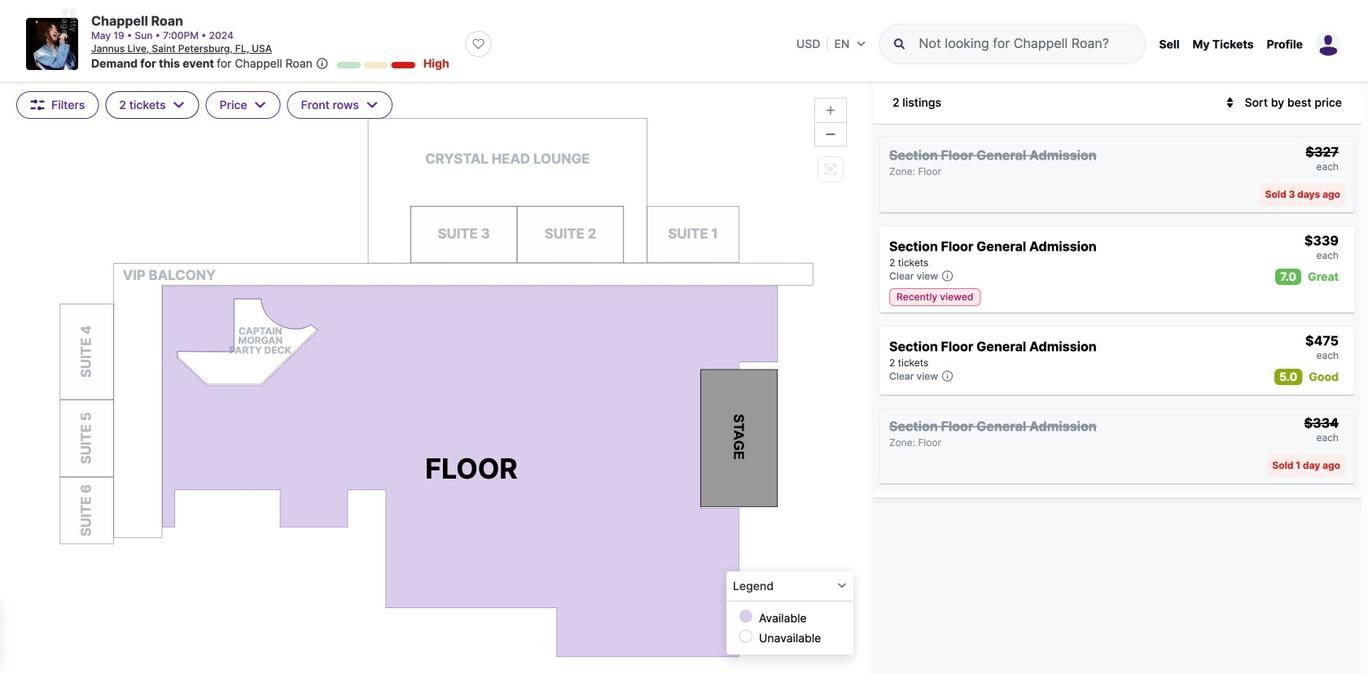 Task type: describe. For each thing, give the bounding box(es) containing it.
zoom in button image
[[824, 104, 837, 117]]

Not looking for Chappell Roan? search field
[[919, 34, 1132, 54]]

1 tooltip image from the top
[[941, 270, 954, 283]]

zoom out button image
[[824, 128, 837, 141]]



Task type: vqa. For each thing, say whether or not it's contained in the screenshot.
Chappell Roan Tickets Image
yes



Task type: locate. For each thing, give the bounding box(es) containing it.
tooltip image
[[316, 57, 329, 70]]

1 vertical spatial tooltip image
[[941, 370, 954, 383]]

2 tooltip image from the top
[[941, 370, 954, 383]]

tooltip image
[[941, 270, 954, 283], [941, 370, 954, 383]]

0 vertical spatial tooltip image
[[941, 270, 954, 283]]

chappell roan tickets image
[[26, 18, 78, 70]]



